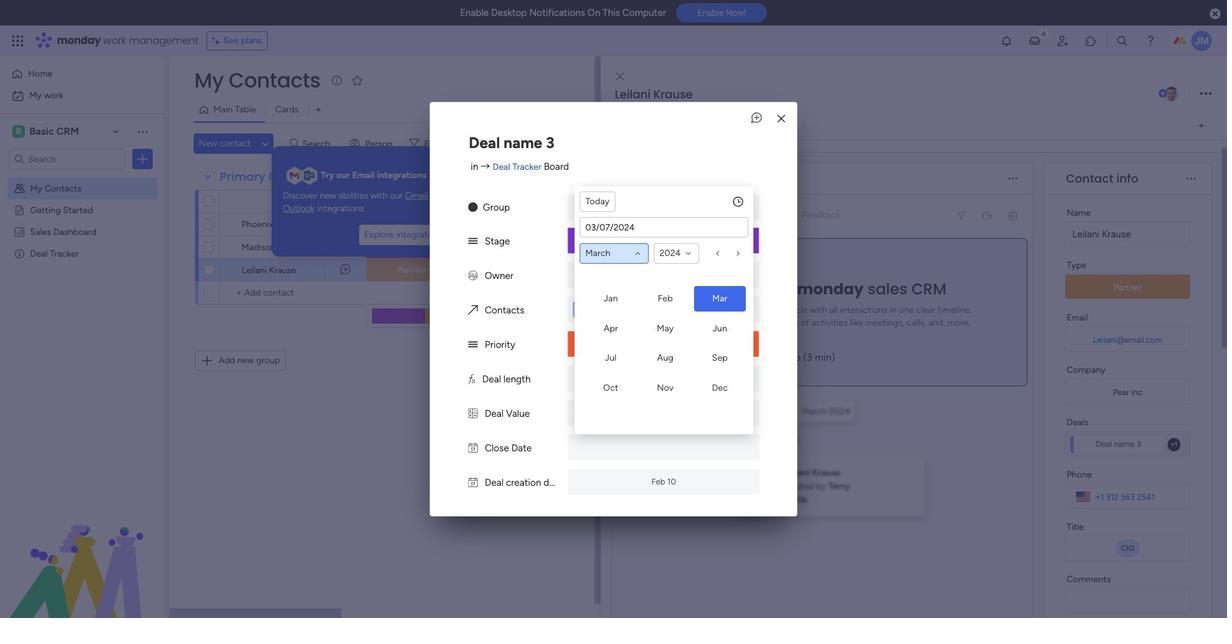 Task type: describe. For each thing, give the bounding box(es) containing it.
30 button
[[698, 377, 717, 396]]

management
[[129, 33, 199, 48]]

entire
[[708, 305, 732, 316]]

Primary Contacts field
[[217, 169, 325, 185]]

contacts up getting started
[[45, 183, 81, 194]]

help
[[1173, 586, 1196, 599]]

work for my
[[44, 90, 63, 101]]

& inside the discover new abilities with our gmail & outlook integrations
[[430, 190, 436, 201]]

0 horizontal spatial leilani@email.com
[[479, 265, 548, 275]]

turtle
[[783, 495, 808, 506]]

29
[[659, 294, 669, 305]]

crm inside unlock this feature in monday sales crm keep track of your entire customer lifecycle with all interactions in one clear timeline. send and receive emails and add all types of activities like meetings, calls, and, more.
[[912, 279, 946, 300]]

3 inside dialog
[[546, 133, 555, 152]]

basic crm
[[29, 125, 79, 137]]

0 horizontal spatial all
[[766, 318, 774, 329]]

deal name 3 dialog
[[430, 102, 797, 517]]

may
[[657, 323, 674, 334]]

add time image
[[732, 196, 745, 208]]

31 button
[[720, 377, 739, 396]]

,
[[758, 437, 760, 447]]

terry turtle image
[[1163, 86, 1180, 102]]

18
[[594, 359, 603, 370]]

0 horizontal spatial email
[[352, 170, 375, 181]]

customer
[[734, 305, 772, 316]]

Company field
[[592, 195, 637, 209]]

close image
[[616, 72, 624, 81]]

19 button
[[611, 355, 630, 375]]

abilities
[[339, 190, 368, 201]]

inc
[[1131, 388, 1143, 398]]

Type field
[[399, 195, 425, 209]]

my inside "option"
[[29, 90, 42, 101]]

0 vertical spatial my contacts
[[194, 66, 320, 95]]

see
[[224, 35, 239, 46]]

dapulse date column image for deal creation date
[[468, 477, 478, 488]]

main table button
[[194, 100, 266, 120]]

contacts up cards
[[229, 66, 320, 95]]

enable now! button
[[676, 3, 767, 23]]

feb for feb
[[658, 293, 673, 304]]

company inside field
[[595, 196, 634, 207]]

emails
[[633, 171, 672, 187]]

help image
[[1144, 35, 1157, 47]]

0 vertical spatial sales
[[689, 257, 708, 267]]

My Contacts field
[[191, 66, 324, 95]]

dapulse close image
[[1210, 8, 1221, 20]]

1 and from the left
[[656, 318, 670, 329]]

row group containing 26
[[588, 289, 740, 419]]

23
[[703, 359, 712, 370]]

0 vertical spatial leilani@email.com link
[[476, 265, 550, 275]]

list box containing my contacts
[[0, 175, 163, 437]]

update feed image
[[1028, 35, 1041, 47]]

jan button
[[585, 286, 637, 312]]

gmail
[[405, 190, 428, 201]]

see plans button
[[206, 31, 268, 50]]

help button
[[1162, 582, 1207, 603]]

4 image
[[1038, 26, 1050, 41]]

select product image
[[12, 35, 24, 47]]

1 horizontal spatial partner
[[1113, 282, 1142, 293]]

madison
[[242, 242, 275, 253]]

primary
[[220, 169, 265, 185]]

jul
[[605, 353, 617, 364]]

apr button
[[585, 316, 637, 342]]

Leilani Krause field
[[612, 86, 1156, 103]]

my up main
[[194, 66, 224, 95]]

1
[[684, 294, 688, 305]]

close
[[485, 442, 509, 454]]

monday for monday work management
[[57, 33, 101, 48]]

new contact
[[199, 138, 251, 149]]

receive
[[673, 318, 702, 329]]

with inside the discover new abilities with our gmail & outlook integrations
[[371, 190, 388, 201]]

date
[[544, 477, 563, 488]]

2541
[[1137, 492, 1155, 502]]

feb 10
[[651, 477, 676, 487]]

v2 multiple person column image
[[468, 270, 478, 281]]

deal right v2 function icon
[[482, 373, 501, 385]]

deals inside the deal name 3 dialog
[[619, 203, 639, 212]]

2 horizontal spatial in
[[890, 305, 897, 316]]

new for add
[[237, 355, 254, 366]]

26 for the bottom 26 button
[[616, 381, 626, 392]]

leilani inside "leilani krause created by"
[[783, 468, 810, 479]]

21
[[660, 359, 668, 370]]

contacts inside the deal name 3 dialog
[[485, 304, 524, 316]]

more dots image for contact info
[[1187, 174, 1196, 184]]

main table
[[213, 104, 256, 115]]

jun
[[713, 323, 727, 334]]

sort button
[[468, 134, 513, 154]]

0 vertical spatial integrations
[[377, 170, 427, 181]]

months group
[[580, 265, 751, 424]]

next image
[[733, 249, 743, 259]]

filter button
[[404, 134, 464, 154]]

monday for monday sales crm
[[653, 257, 686, 267]]

nov button
[[639, 376, 691, 401]]

deal inside list box
[[30, 248, 48, 259]]

leilani down 'madison' at left top
[[242, 265, 267, 276]]

emails & activities
[[633, 171, 740, 187]]

leilani down name
[[1073, 229, 1100, 240]]

jun button
[[694, 316, 746, 342]]

plans
[[241, 35, 262, 46]]

your
[[688, 305, 706, 316]]

type inside field
[[402, 196, 421, 207]]

8 button
[[676, 312, 695, 331]]

for
[[660, 352, 673, 364]]

0 vertical spatial of
[[678, 305, 686, 316]]

21 button
[[655, 355, 674, 375]]

home
[[28, 68, 53, 79]]

free
[[675, 352, 694, 364]]

activities
[[812, 318, 848, 329]]

integrations inside the discover new abilities with our gmail & outlook integrations
[[317, 203, 364, 214]]

feb button
[[639, 286, 691, 312]]

deal length
[[482, 373, 531, 385]]

1 horizontal spatial deals
[[1067, 417, 1089, 428]]

try for try for free
[[643, 352, 657, 364]]

b
[[16, 126, 21, 137]]

saturday element
[[697, 270, 718, 289]]

discover
[[283, 190, 317, 201]]

cards
[[275, 104, 299, 115]]

madison@email.com link
[[472, 242, 554, 252]]

friday element
[[675, 270, 697, 289]]

deal up phone +1 312 563 2541
[[1096, 440, 1112, 449]]

my inside list box
[[30, 183, 42, 194]]

(3
[[803, 352, 812, 364]]

2024
[[660, 248, 681, 259]]

7 for 7
[[662, 316, 667, 327]]

feature
[[720, 279, 776, 300]]

Emails & Activities field
[[630, 171, 743, 187]]

more dots image for emails & activities
[[1009, 174, 1018, 184]]

dec
[[712, 383, 728, 393]]

0 horizontal spatial add view image
[[316, 105, 321, 115]]

leilani inside the deal name 3 dialog
[[640, 304, 663, 314]]

dashboard
[[53, 226, 96, 237]]

oct
[[603, 383, 618, 393]]

phoenix levy
[[242, 219, 294, 230]]

krause inside field
[[653, 86, 693, 102]]

1 vertical spatial type
[[1067, 260, 1086, 271]]

lifecycle
[[774, 305, 807, 316]]

length
[[503, 373, 531, 385]]

1 horizontal spatial deal name 3
[[1096, 440, 1141, 449]]

value
[[506, 408, 530, 419]]

our inside the discover new abilities with our gmail & outlook integrations
[[390, 190, 403, 201]]

notifications
[[529, 7, 585, 19]]

getting
[[30, 205, 61, 215]]

home option
[[8, 64, 155, 84]]

board
[[544, 161, 569, 172]]

deal left creation
[[485, 477, 504, 488]]

28 button
[[655, 377, 674, 396]]

workspace image
[[12, 125, 25, 139]]

add to favorites image
[[351, 74, 364, 87]]

unlock this feature in monday sales crm keep track of your entire customer lifecycle with all interactions in one clear timeline. send and receive emails and add all types of activities like meetings, calls, and, more.
[[633, 279, 972, 329]]

3 inside button
[[727, 294, 732, 305]]

workspace selection element
[[12, 124, 81, 139]]

1 vertical spatial 26 button
[[611, 377, 630, 396]]

with inside unlock this feature in monday sales crm keep track of your entire customer lifecycle with all interactions in one clear timeline. send and receive emails and add all types of activities like meetings, calls, and, more.
[[810, 305, 827, 316]]

now!
[[726, 8, 746, 18]]

563
[[1121, 492, 1135, 502]]

1 vertical spatial crm
[[711, 257, 730, 267]]

mar inside button
[[712, 293, 727, 304]]

27
[[616, 294, 626, 305]]

sep button
[[694, 346, 746, 371]]

contact for contact info
[[1066, 171, 1114, 187]]

notifications image
[[1000, 35, 1013, 47]]

feature demo (3 min)
[[737, 352, 835, 364]]

public board image
[[13, 204, 26, 216]]

show board description image
[[329, 74, 345, 87]]

tracker inside in → deal tracker board
[[512, 162, 542, 172]]

0 vertical spatial partner
[[397, 265, 426, 275]]

2 vertical spatial 3
[[1137, 440, 1141, 449]]

7 button
[[655, 312, 674, 331]]

1 horizontal spatial all
[[829, 305, 838, 316]]

v2 search image
[[290, 137, 299, 151]]

see plans
[[224, 35, 262, 46]]

outlook button
[[283, 202, 315, 215]]

integrations inside button
[[396, 230, 444, 240]]

dapulse date column image for close date
[[468, 442, 478, 454]]

previous image
[[713, 249, 723, 259]]

+1
[[1096, 492, 1104, 502]]

lottie animation element
[[0, 490, 163, 619]]

activity log
[[746, 120, 794, 131]]

dapulse numbers column image
[[468, 408, 478, 419]]



Task type: locate. For each thing, give the bounding box(es) containing it.
try for free
[[643, 352, 694, 364]]

invite members image
[[1057, 35, 1069, 47]]

dapulse date column image left close
[[468, 442, 478, 454]]

1 more dots image from the left
[[1009, 174, 1018, 184]]

march button
[[580, 244, 649, 264]]

date
[[511, 442, 532, 454]]

1 horizontal spatial leilani@email.com link
[[1091, 335, 1165, 345]]

my
[[194, 66, 224, 95], [29, 90, 42, 101], [30, 183, 42, 194]]

name up in → deal tracker board
[[504, 133, 542, 152]]

0 vertical spatial our
[[336, 170, 350, 181]]

tracker
[[512, 162, 542, 172], [50, 248, 79, 259]]

contacts up discover
[[269, 169, 322, 185]]

of right the types
[[801, 318, 810, 329]]

2 vertical spatial crm
[[912, 279, 946, 300]]

0 horizontal spatial leilani@email.com link
[[476, 265, 550, 275]]

0 horizontal spatial partner
[[397, 265, 426, 275]]

2 more dots image from the left
[[1187, 174, 1196, 184]]

deals right active
[[619, 203, 639, 212]]

deals up phone
[[1067, 417, 1089, 428]]

type down name
[[1067, 260, 1086, 271]]

8
[[683, 316, 689, 327]]

0 vertical spatial new
[[320, 190, 336, 201]]

3 button
[[720, 290, 739, 309]]

1 vertical spatial contact
[[277, 196, 309, 206]]

activity
[[746, 120, 777, 131]]

deal up →
[[469, 133, 500, 152]]

doyle
[[278, 242, 300, 253]]

bindeer inc.
[[593, 243, 636, 252]]

deal down sales
[[30, 248, 48, 259]]

row group
[[588, 289, 740, 419]]

1 horizontal spatial and
[[731, 318, 746, 329]]

phoenix
[[242, 219, 273, 230]]

and down track
[[656, 318, 670, 329]]

my contacts up table
[[194, 66, 320, 95]]

angle down image
[[262, 139, 268, 149]]

&
[[675, 171, 684, 187], [430, 190, 436, 201]]

pm
[[787, 437, 799, 447]]

new left abilities at the left of the page
[[320, 190, 336, 201]]

0 horizontal spatial deals
[[619, 203, 639, 212]]

work
[[103, 33, 126, 48], [44, 90, 63, 101]]

2 vertical spatial in
[[890, 305, 897, 316]]

1 horizontal spatial monday
[[653, 257, 686, 267]]

partner up 'email leilani@email.com'
[[1113, 282, 1142, 293]]

7 inside button
[[662, 316, 667, 327]]

sunday element
[[718, 270, 740, 289]]

0 vertical spatial name
[[504, 133, 542, 152]]

monday inside unlock this feature in monday sales crm keep track of your entire customer lifecycle with all interactions in one clear timeline. send and receive emails and add all types of activities like meetings, calls, and, more.
[[797, 279, 864, 300]]

try for free button
[[633, 345, 704, 371]]

3 up phone +1 312 563 2541
[[1137, 440, 1141, 449]]

add new group button
[[195, 351, 286, 371]]

keep
[[633, 305, 653, 316]]

2 vertical spatial monday
[[797, 279, 864, 300]]

0 vertical spatial type
[[402, 196, 421, 207]]

leilani@email.com down madison@email.com "link"
[[479, 265, 548, 275]]

computer
[[622, 7, 666, 19]]

0 vertical spatial 7
[[662, 316, 667, 327]]

try our email integrations
[[321, 170, 427, 181]]

1 vertical spatial new
[[237, 355, 254, 366]]

0 vertical spatial all
[[829, 305, 838, 316]]

1 vertical spatial mar
[[742, 437, 758, 447]]

deal name 3 inside dialog
[[469, 133, 555, 152]]

0 vertical spatial work
[[103, 33, 126, 48]]

enable for enable desktop notifications on this computer
[[460, 7, 489, 19]]

1 horizontal spatial crm
[[711, 257, 730, 267]]

1 horizontal spatial type
[[1067, 260, 1086, 271]]

contact up levy at the top of page
[[277, 196, 309, 206]]

0 horizontal spatial 3
[[546, 133, 555, 152]]

new right add
[[237, 355, 254, 366]]

phone +1 312 563 2541
[[1067, 470, 1155, 502]]

search everything image
[[1116, 35, 1129, 47]]

1 vertical spatial add view image
[[1199, 121, 1204, 131]]

29 button
[[655, 290, 674, 309]]

may button
[[639, 316, 691, 342]]

leilani@email.com link
[[476, 265, 550, 275], [1091, 335, 1165, 345]]

enable left now!
[[697, 8, 724, 18]]

1 vertical spatial name
[[1114, 440, 1135, 449]]

24 button
[[720, 355, 739, 375]]

1 vertical spatial in
[[779, 279, 793, 300]]

0 vertical spatial deals
[[619, 203, 639, 212]]

main
[[213, 104, 233, 115]]

our up abilities at the left of the page
[[336, 170, 350, 181]]

email for email leilani@email.com
[[1067, 313, 1088, 323]]

26 left "27"
[[594, 294, 604, 305]]

enable now!
[[697, 8, 746, 18]]

lottie animation image
[[0, 490, 163, 619]]

dec button
[[694, 376, 746, 401]]

my work link
[[8, 86, 155, 106]]

1 horizontal spatial 3
[[727, 294, 732, 305]]

1 horizontal spatial 7
[[735, 437, 740, 447]]

krause inside "leilani krause created by"
[[812, 468, 840, 479]]

0 vertical spatial 26 button
[[589, 290, 608, 309]]

0 vertical spatial dapulse date column image
[[468, 442, 478, 454]]

leilani@email.com link up pear inc
[[1091, 335, 1165, 345]]

leilani inside field
[[615, 86, 651, 102]]

crm inside workspace selection element
[[56, 125, 79, 137]]

feb inside button
[[658, 293, 673, 304]]

7 right send
[[662, 316, 667, 327]]

partner
[[397, 265, 426, 275], [1113, 282, 1142, 293]]

0 vertical spatial in
[[471, 161, 478, 172]]

0 vertical spatial 3
[[546, 133, 555, 152]]

grid containing 26
[[588, 270, 740, 419]]

24
[[724, 359, 735, 370]]

26 button right 25 button
[[611, 377, 630, 396]]

0 vertical spatial 26
[[594, 294, 604, 305]]

deal name 3 up 'deal tracker' link
[[469, 133, 555, 152]]

jeremy miller image
[[1191, 31, 1212, 51]]

1 horizontal spatial our
[[390, 190, 403, 201]]

mar up entire
[[712, 293, 727, 304]]

my up getting
[[30, 183, 42, 194]]

hide
[[538, 138, 557, 149]]

enable left desktop
[[460, 7, 489, 19]]

1 vertical spatial 7
[[735, 437, 740, 447]]

leilani krause created by
[[783, 468, 840, 492]]

with up activities on the bottom right
[[810, 305, 827, 316]]

partner down explore integrations button
[[397, 265, 426, 275]]

group
[[483, 201, 510, 213]]

negotiation
[[639, 235, 687, 246]]

1 horizontal spatial tracker
[[512, 162, 542, 172]]

this
[[688, 279, 716, 300]]

contacts inside primary contacts field
[[269, 169, 322, 185]]

0 horizontal spatial work
[[44, 90, 63, 101]]

our left gmail
[[390, 190, 403, 201]]

active deals
[[593, 203, 639, 212]]

deal right dapulse numbers column image
[[485, 408, 504, 419]]

1 vertical spatial 26
[[616, 381, 626, 392]]

v2 function image
[[468, 373, 475, 385]]

monday sales crm
[[653, 257, 730, 267]]

& inside field
[[675, 171, 684, 187]]

& right gmail
[[430, 190, 436, 201]]

leilani down close image
[[615, 86, 651, 102]]

1 horizontal spatial sales
[[868, 279, 908, 300]]

and left add on the bottom right of the page
[[731, 318, 746, 329]]

in left →
[[471, 161, 478, 172]]

1 horizontal spatial name
[[1114, 440, 1135, 449]]

activity log button
[[736, 116, 804, 136]]

tracker inside list box
[[50, 248, 79, 259]]

feature demo (3 min) button
[[709, 345, 845, 371]]

dapulse date column image
[[468, 442, 478, 454], [468, 477, 478, 488]]

0 horizontal spatial contact
[[277, 196, 309, 206]]

add view image
[[316, 105, 321, 115], [1199, 121, 1204, 131]]

tracker down hide 'popup button'
[[512, 162, 542, 172]]

leilani krause inside field
[[615, 86, 693, 102]]

1 horizontal spatial more dots image
[[1187, 174, 1196, 184]]

0 horizontal spatial tracker
[[50, 248, 79, 259]]

type up explore integrations
[[402, 196, 421, 207]]

2 horizontal spatial email
[[1067, 313, 1088, 323]]

1 horizontal spatial in
[[779, 279, 793, 300]]

1 horizontal spatial add view image
[[1199, 121, 1204, 131]]

in inside the deal name 3 dialog
[[471, 161, 478, 172]]

clear
[[916, 305, 936, 316]]

crm right basic
[[56, 125, 79, 137]]

info
[[1117, 171, 1139, 187]]

new
[[320, 190, 336, 201], [237, 355, 254, 366]]

gmail button
[[405, 190, 428, 202]]

0 horizontal spatial deal name 3
[[469, 133, 555, 152]]

26 button left 27 button
[[589, 290, 608, 309]]

in up lifecycle
[[779, 279, 793, 300]]

2 customer from the top
[[392, 242, 431, 252]]

in left 'one'
[[890, 305, 897, 316]]

27 button
[[611, 290, 630, 309]]

jan
[[604, 293, 618, 304]]

email inside field
[[502, 196, 524, 207]]

monday up activities on the bottom right
[[797, 279, 864, 300]]

emails
[[704, 318, 729, 329]]

stage
[[485, 235, 510, 247]]

1 horizontal spatial contact
[[1066, 171, 1114, 187]]

my down 'home'
[[29, 90, 42, 101]]

in → deal tracker board
[[471, 161, 569, 172]]

explore
[[364, 230, 394, 240]]

customer down explore integrations
[[392, 242, 431, 252]]

nov
[[657, 383, 674, 393]]

with down try our email integrations
[[371, 190, 388, 201]]

grid
[[588, 270, 740, 419]]

try for try our email integrations
[[321, 170, 334, 181]]

0 vertical spatial feb
[[658, 293, 673, 304]]

2 horizontal spatial 3
[[1137, 440, 1141, 449]]

contact inside field
[[1066, 171, 1114, 187]]

leilani@email.com inside 'email leilani@email.com'
[[1093, 335, 1162, 345]]

7 for 7 mar , 01:02 pm
[[735, 437, 740, 447]]

primary contacts
[[220, 169, 322, 185]]

add
[[219, 355, 235, 366]]

31
[[725, 381, 734, 392]]

email for email
[[502, 196, 524, 207]]

started
[[63, 205, 93, 215]]

leilani up send
[[640, 304, 663, 314]]

1 vertical spatial our
[[390, 190, 403, 201]]

more.
[[948, 318, 970, 329]]

Date field
[[580, 218, 748, 237]]

person
[[365, 138, 392, 149]]

19
[[616, 359, 625, 370]]

close image
[[778, 114, 785, 124]]

sales
[[689, 257, 708, 267], [868, 279, 908, 300]]

1 vertical spatial try
[[643, 352, 657, 364]]

try down search field
[[321, 170, 334, 181]]

integrations down abilities at the left of the page
[[317, 203, 364, 214]]

0 vertical spatial contact
[[1066, 171, 1114, 187]]

krause inside the deal name 3 dialog
[[666, 304, 691, 314]]

tracker down sales dashboard
[[50, 248, 79, 259]]

leilani krause inside the deal name 3 dialog
[[640, 304, 691, 314]]

monday down negotiation
[[653, 257, 686, 267]]

0 vertical spatial customer
[[392, 219, 431, 230]]

feb left 10
[[651, 477, 665, 487]]

enable
[[460, 7, 489, 19], [697, 8, 724, 18]]

my contacts
[[194, 66, 320, 95], [30, 183, 81, 194]]

1 customer from the top
[[392, 219, 431, 230]]

1 dapulse date column image from the top
[[468, 442, 478, 454]]

email inside 'email leilani@email.com'
[[1067, 313, 1088, 323]]

priority
[[485, 339, 515, 350]]

customer down 'type' field
[[392, 219, 431, 230]]

1 vertical spatial all
[[766, 318, 774, 329]]

work for monday
[[103, 33, 126, 48]]

2 and from the left
[[731, 318, 746, 329]]

1 horizontal spatial with
[[810, 305, 827, 316]]

feb inside the deal name 3 dialog
[[651, 477, 665, 487]]

work inside "option"
[[44, 90, 63, 101]]

Search field
[[299, 135, 338, 153]]

& right 'emails'
[[675, 171, 684, 187]]

type
[[402, 196, 421, 207], [1067, 260, 1086, 271]]

send
[[633, 318, 653, 329]]

my contacts inside list box
[[30, 183, 81, 194]]

sales up 'one'
[[868, 279, 908, 300]]

3 up the board
[[546, 133, 555, 152]]

1 horizontal spatial email
[[502, 196, 524, 207]]

0 horizontal spatial monday
[[57, 33, 101, 48]]

bindeer
[[593, 243, 621, 252]]

new for discover
[[320, 190, 336, 201]]

contact up name
[[1066, 171, 1114, 187]]

sales up saturday element
[[689, 257, 708, 267]]

contacts right the v2 board relation small "icon"
[[485, 304, 524, 316]]

26 for leftmost 26 button
[[594, 294, 604, 305]]

enable inside button
[[697, 8, 724, 18]]

close date
[[485, 442, 532, 454]]

0 horizontal spatial my contacts
[[30, 183, 81, 194]]

0 horizontal spatial try
[[321, 170, 334, 181]]

0 vertical spatial crm
[[56, 125, 79, 137]]

option
[[0, 177, 163, 179]]

deal right →
[[493, 162, 510, 172]]

0 vertical spatial add view image
[[316, 105, 321, 115]]

contacts
[[229, 66, 320, 95], [269, 169, 322, 185], [45, 183, 81, 194], [485, 304, 524, 316]]

monday up "home" link
[[57, 33, 101, 48]]

Search in workspace field
[[27, 152, 107, 167]]

all up activities on the bottom right
[[829, 305, 838, 316]]

2 horizontal spatial monday
[[797, 279, 864, 300]]

discover new abilities with our gmail & outlook integrations
[[283, 190, 436, 214]]

demo
[[774, 352, 801, 364]]

0 vertical spatial leilani@email.com
[[479, 265, 548, 275]]

created
[[783, 481, 814, 492]]

0 vertical spatial monday
[[57, 33, 101, 48]]

Contact info field
[[1063, 171, 1142, 187]]

all
[[829, 305, 838, 316], [766, 318, 774, 329]]

my contacts up getting started
[[30, 183, 81, 194]]

1 vertical spatial email
[[502, 196, 524, 207]]

sales
[[30, 226, 51, 237]]

3 down sunday element
[[727, 294, 732, 305]]

0 vertical spatial deal name 3
[[469, 133, 555, 152]]

public dashboard image
[[13, 226, 26, 238]]

2 vertical spatial integrations
[[396, 230, 444, 240]]

28
[[659, 381, 669, 392]]

1 vertical spatial company
[[1067, 365, 1106, 376]]

26 down 19 'button' on the bottom
[[616, 381, 626, 392]]

leilani@email.com up pear inc
[[1093, 335, 1162, 345]]

v2 sun image
[[468, 201, 478, 213]]

v2 status image
[[468, 339, 478, 350]]

2 dapulse date column image from the top
[[468, 477, 478, 488]]

try inside button
[[643, 352, 657, 364]]

1 horizontal spatial leilani@email.com
[[1093, 335, 1162, 345]]

23 button
[[698, 355, 717, 375]]

our
[[336, 170, 350, 181], [390, 190, 403, 201]]

crm up sunday element
[[711, 257, 730, 267]]

sep
[[712, 353, 728, 364]]

0 horizontal spatial new
[[237, 355, 254, 366]]

integrations down 'type' field
[[396, 230, 444, 240]]

desktop
[[491, 7, 527, 19]]

1 vertical spatial tracker
[[50, 248, 79, 259]]

try left "aug"
[[643, 352, 657, 364]]

mar left 01:02
[[742, 437, 758, 447]]

1 horizontal spatial new
[[320, 190, 336, 201]]

leilani up the created
[[783, 468, 810, 479]]

2
[[705, 294, 710, 305]]

contact for contact
[[277, 196, 309, 206]]

name inside dialog
[[504, 133, 542, 152]]

work up "home" link
[[103, 33, 126, 48]]

oct button
[[585, 376, 637, 401]]

title
[[1067, 522, 1084, 533]]

all right add on the bottom right of the page
[[766, 318, 774, 329]]

0 horizontal spatial &
[[430, 190, 436, 201]]

Email field
[[499, 195, 527, 209]]

1 vertical spatial my contacts
[[30, 183, 81, 194]]

26
[[594, 294, 604, 305], [616, 381, 626, 392]]

new inside the discover new abilities with our gmail & outlook integrations
[[320, 190, 336, 201]]

1 horizontal spatial my contacts
[[194, 66, 320, 95]]

0 vertical spatial try
[[321, 170, 334, 181]]

crm up clear
[[912, 279, 946, 300]]

dapulse date column image left creation
[[468, 477, 478, 488]]

leilani@email.com link down madison@email.com "link"
[[476, 265, 550, 275]]

feb up track
[[658, 293, 673, 304]]

1 vertical spatial of
[[801, 318, 810, 329]]

of up receive
[[678, 305, 686, 316]]

feb for feb 10
[[651, 477, 665, 487]]

7 left ","
[[735, 437, 740, 447]]

work down 'home'
[[44, 90, 63, 101]]

1 vertical spatial deal name 3
[[1096, 440, 1141, 449]]

0 horizontal spatial 26 button
[[589, 290, 608, 309]]

1 horizontal spatial company
[[1067, 365, 1106, 376]]

v2 status image
[[468, 235, 478, 247]]

activities
[[687, 171, 740, 187]]

integrations up gmail
[[377, 170, 427, 181]]

0 horizontal spatial of
[[678, 305, 686, 316]]

monday marketplace image
[[1085, 35, 1097, 47]]

0 horizontal spatial sales
[[689, 257, 708, 267]]

my work option
[[8, 86, 155, 106]]

deal
[[469, 133, 500, 152], [493, 162, 510, 172], [30, 248, 48, 259], [482, 373, 501, 385], [485, 408, 504, 419], [1096, 440, 1112, 449], [485, 477, 504, 488]]

0 horizontal spatial our
[[336, 170, 350, 181]]

new inside button
[[237, 355, 254, 366]]

0 horizontal spatial enable
[[460, 7, 489, 19]]

0 vertical spatial mar
[[712, 293, 727, 304]]

1 vertical spatial feb
[[651, 477, 665, 487]]

0 horizontal spatial 26
[[594, 294, 604, 305]]

creation
[[506, 477, 541, 488]]

name up phone +1 312 563 2541
[[1114, 440, 1135, 449]]

v2 board relation small image
[[468, 304, 478, 316]]

1 vertical spatial leilani@email.com link
[[1091, 335, 1165, 345]]

0 horizontal spatial crm
[[56, 125, 79, 137]]

group
[[256, 355, 280, 366]]

sales inside unlock this feature in monday sales crm keep track of your entire customer lifecycle with all interactions in one clear timeline. send and receive emails and add all types of activities like meetings, calls, and, more.
[[868, 279, 908, 300]]

more dots image
[[1009, 174, 1018, 184], [1187, 174, 1196, 184]]

enable for enable now!
[[697, 8, 724, 18]]

deal name 3 up phone +1 312 563 2541
[[1096, 440, 1141, 449]]

1 horizontal spatial &
[[675, 171, 684, 187]]

list box
[[0, 175, 163, 437]]

1 horizontal spatial 26
[[616, 381, 626, 392]]

0 horizontal spatial in
[[471, 161, 478, 172]]

deal inside in → deal tracker board
[[493, 162, 510, 172]]



Task type: vqa. For each thing, say whether or not it's contained in the screenshot.
second heading from the bottom of the page
no



